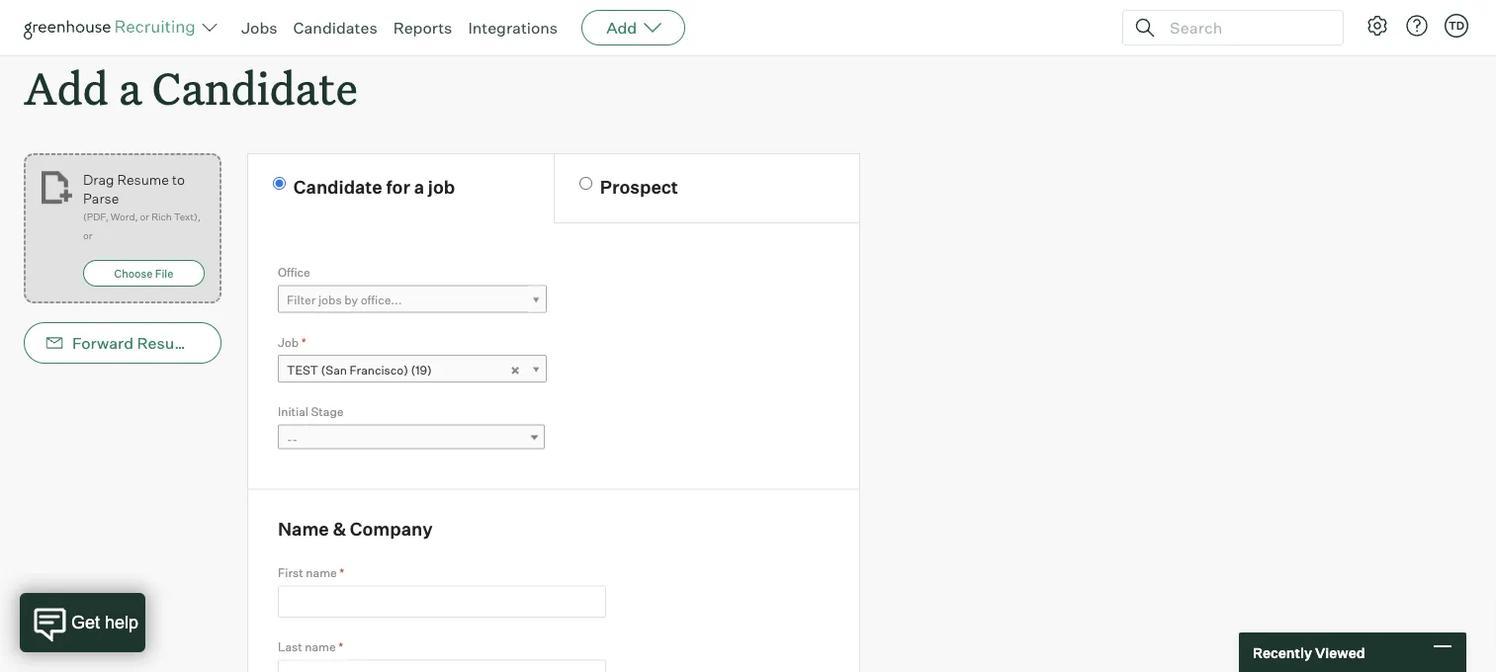 Task type: describe. For each thing, give the bounding box(es) containing it.
reports
[[393, 18, 452, 38]]

td button
[[1445, 14, 1469, 38]]

last
[[278, 640, 302, 655]]

viewed
[[1316, 644, 1366, 662]]

0 vertical spatial *
[[302, 335, 306, 350]]

add button
[[582, 10, 686, 46]]

td
[[1449, 19, 1465, 32]]

first
[[278, 566, 303, 581]]

last name *
[[278, 640, 343, 655]]

add for add a candidate
[[24, 58, 109, 117]]

add for add
[[607, 18, 637, 38]]

word,
[[111, 211, 138, 223]]

integrations
[[468, 18, 558, 38]]

(19)
[[411, 363, 432, 378]]

candidates
[[293, 18, 378, 38]]

job
[[428, 176, 455, 198]]

greenhouse recruiting image
[[24, 16, 202, 40]]

Prospect radio
[[580, 177, 593, 190]]

Candidate for a job radio
[[273, 177, 286, 190]]

choose
[[114, 267, 153, 280]]

name
[[278, 519, 329, 541]]

name for last
[[305, 640, 336, 655]]

job
[[278, 335, 299, 350]]

1 vertical spatial candidate
[[294, 176, 383, 198]]

forward resume via email
[[72, 334, 267, 353]]

reports link
[[393, 18, 452, 38]]

office
[[278, 265, 310, 280]]

add a candidate
[[24, 58, 358, 117]]

choose file
[[114, 267, 173, 280]]

filter jobs by office... link
[[278, 286, 547, 314]]

1 vertical spatial or
[[83, 230, 92, 242]]

name & company
[[278, 519, 433, 541]]

initial stage
[[278, 405, 344, 420]]

job *
[[278, 335, 306, 350]]

configure image
[[1366, 14, 1390, 38]]

file
[[155, 267, 173, 280]]

recently
[[1253, 644, 1313, 662]]

filter jobs by office...
[[287, 293, 402, 308]]

for
[[386, 176, 410, 198]]

francisco)
[[350, 363, 409, 378]]

forward resume via email button
[[24, 323, 267, 364]]

drag resume to parse (pdf, word, or rich text), or
[[83, 171, 201, 242]]

text),
[[174, 211, 201, 223]]

test (san francisco) (19)
[[287, 363, 432, 378]]

* for first name *
[[340, 566, 344, 581]]



Task type: vqa. For each thing, say whether or not it's contained in the screenshot.
Reports
yes



Task type: locate. For each thing, give the bounding box(es) containing it.
or down (pdf, on the top left of the page
[[83, 230, 92, 242]]

candidate
[[152, 58, 358, 117], [294, 176, 383, 198]]

name
[[306, 566, 337, 581], [305, 640, 336, 655]]

a right for
[[414, 176, 424, 198]]

initial
[[278, 405, 309, 420]]

1 vertical spatial a
[[414, 176, 424, 198]]

1 vertical spatial *
[[340, 566, 344, 581]]

(pdf,
[[83, 211, 108, 223]]

* right job
[[302, 335, 306, 350]]

office...
[[361, 293, 402, 308]]

1 vertical spatial name
[[305, 640, 336, 655]]

1 horizontal spatial or
[[140, 211, 149, 223]]

candidates link
[[293, 18, 378, 38]]

--
[[287, 433, 298, 447]]

prospect
[[600, 176, 678, 198]]

&
[[333, 519, 346, 541]]

0 vertical spatial candidate
[[152, 58, 358, 117]]

0 vertical spatial a
[[119, 58, 142, 117]]

2 vertical spatial *
[[339, 640, 343, 655]]

by
[[345, 293, 358, 308]]

email
[[226, 334, 267, 353]]

resume for forward
[[137, 334, 197, 353]]

resume left via
[[137, 334, 197, 353]]

-- link
[[278, 425, 545, 454]]

filter
[[287, 293, 316, 308]]

candidate down 'jobs'
[[152, 58, 358, 117]]

(san
[[321, 363, 347, 378]]

test (san francisco) (19) link
[[278, 355, 547, 384]]

candidate right candidate for a job 'radio'
[[294, 176, 383, 198]]

recently viewed
[[1253, 644, 1366, 662]]

1 vertical spatial add
[[24, 58, 109, 117]]

0 vertical spatial or
[[140, 211, 149, 223]]

first name *
[[278, 566, 344, 581]]

1 vertical spatial resume
[[137, 334, 197, 353]]

1 horizontal spatial a
[[414, 176, 424, 198]]

add
[[607, 18, 637, 38], [24, 58, 109, 117]]

name right first
[[306, 566, 337, 581]]

stage
[[311, 405, 344, 420]]

resume for drag
[[117, 171, 169, 188]]

0 vertical spatial add
[[607, 18, 637, 38]]

resume inside drag resume to parse (pdf, word, or rich text), or
[[117, 171, 169, 188]]

jobs link
[[241, 18, 278, 38]]

1 horizontal spatial add
[[607, 18, 637, 38]]

via
[[201, 334, 222, 353]]

2 - from the left
[[292, 433, 298, 447]]

forward
[[72, 334, 134, 353]]

add inside popup button
[[607, 18, 637, 38]]

* right last
[[339, 640, 343, 655]]

None text field
[[278, 586, 606, 618], [278, 660, 606, 673], [278, 586, 606, 618], [278, 660, 606, 673]]

0 horizontal spatial a
[[119, 58, 142, 117]]

0 horizontal spatial add
[[24, 58, 109, 117]]

candidate for a job
[[294, 176, 455, 198]]

td button
[[1441, 10, 1473, 42]]

1 - from the left
[[287, 433, 292, 447]]

name for first
[[306, 566, 337, 581]]

0 vertical spatial name
[[306, 566, 337, 581]]

or left 'rich'
[[140, 211, 149, 223]]

jobs
[[319, 293, 342, 308]]

0 horizontal spatial or
[[83, 230, 92, 242]]

* down &
[[340, 566, 344, 581]]

jobs
[[241, 18, 278, 38]]

resume
[[117, 171, 169, 188], [137, 334, 197, 353]]

integrations link
[[468, 18, 558, 38]]

a
[[119, 58, 142, 117], [414, 176, 424, 198]]

rich
[[152, 211, 172, 223]]

name right last
[[305, 640, 336, 655]]

a down greenhouse recruiting image
[[119, 58, 142, 117]]

company
[[350, 519, 433, 541]]

parse
[[83, 190, 119, 207]]

Search text field
[[1165, 13, 1326, 42]]

drag
[[83, 171, 114, 188]]

resume left to
[[117, 171, 169, 188]]

*
[[302, 335, 306, 350], [340, 566, 344, 581], [339, 640, 343, 655]]

0 vertical spatial resume
[[117, 171, 169, 188]]

test
[[287, 363, 319, 378]]

to
[[172, 171, 185, 188]]

resume inside 'button'
[[137, 334, 197, 353]]

-
[[287, 433, 292, 447], [292, 433, 298, 447]]

or
[[140, 211, 149, 223], [83, 230, 92, 242]]

* for last name *
[[339, 640, 343, 655]]



